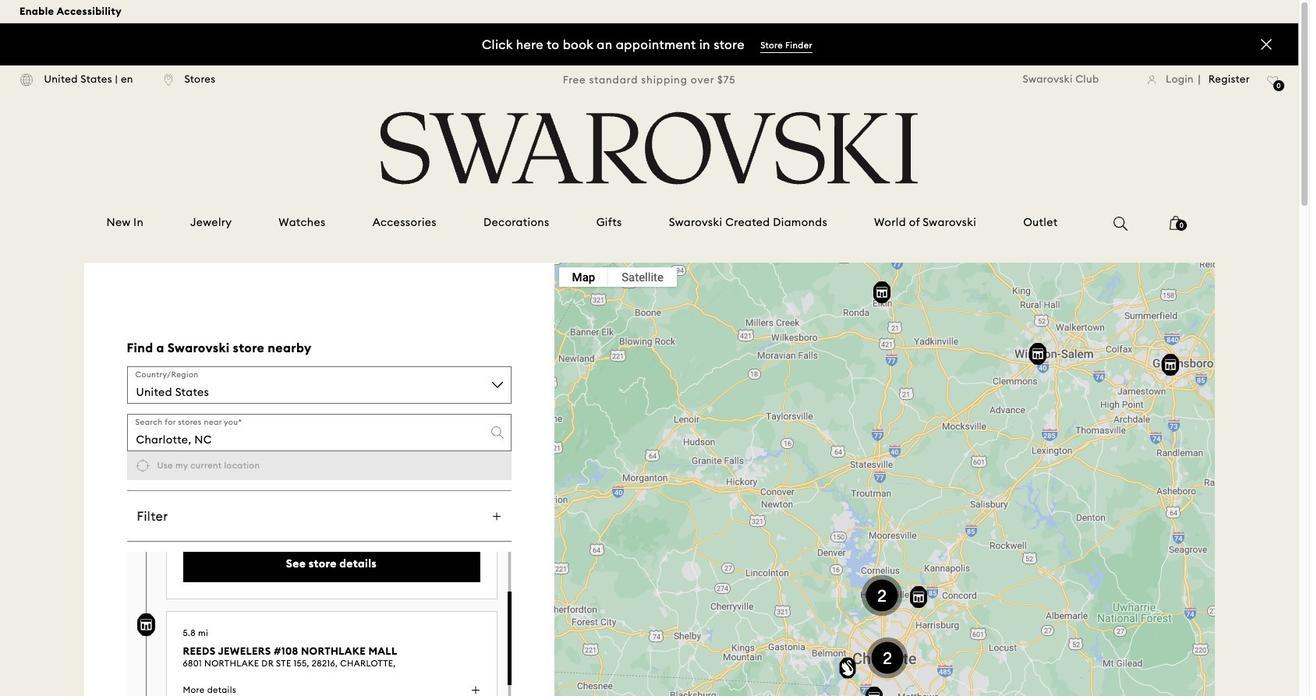 Task type: vqa. For each thing, say whether or not it's contained in the screenshot.
Gold- within the Luna pendant Moon, Multicolored, Rose gold-tone plated
no



Task type: describe. For each thing, give the bounding box(es) containing it.
Country/Region text field
[[127, 367, 511, 404]]

left-wishlist image image
[[1268, 76, 1280, 86]]

1 vertical spatial 2 image
[[861, 631, 915, 686]]

map region
[[481, 179, 1280, 697]]

0 vertical spatial 2 image
[[855, 569, 910, 623]]

partner image
[[137, 614, 156, 637]]

search image image
[[1114, 217, 1129, 231]]

Search for stores near you* text field
[[127, 415, 511, 452]]



Task type: locate. For each thing, give the bounding box(es) containing it.
left login image
[[1148, 75, 1157, 85]]

my location image
[[135, 459, 150, 474]]

left-locator image image
[[165, 73, 173, 86]]

arrow icon image
[[493, 513, 501, 521]]

2 image
[[855, 569, 910, 623], [861, 631, 915, 686]]

swarovski image
[[375, 112, 924, 185]]

country-selector image image
[[20, 73, 33, 86]]

cart-mobile image image
[[1171, 216, 1183, 230]]

region
[[127, 542, 511, 543]]

menu bar
[[559, 268, 677, 287]]



